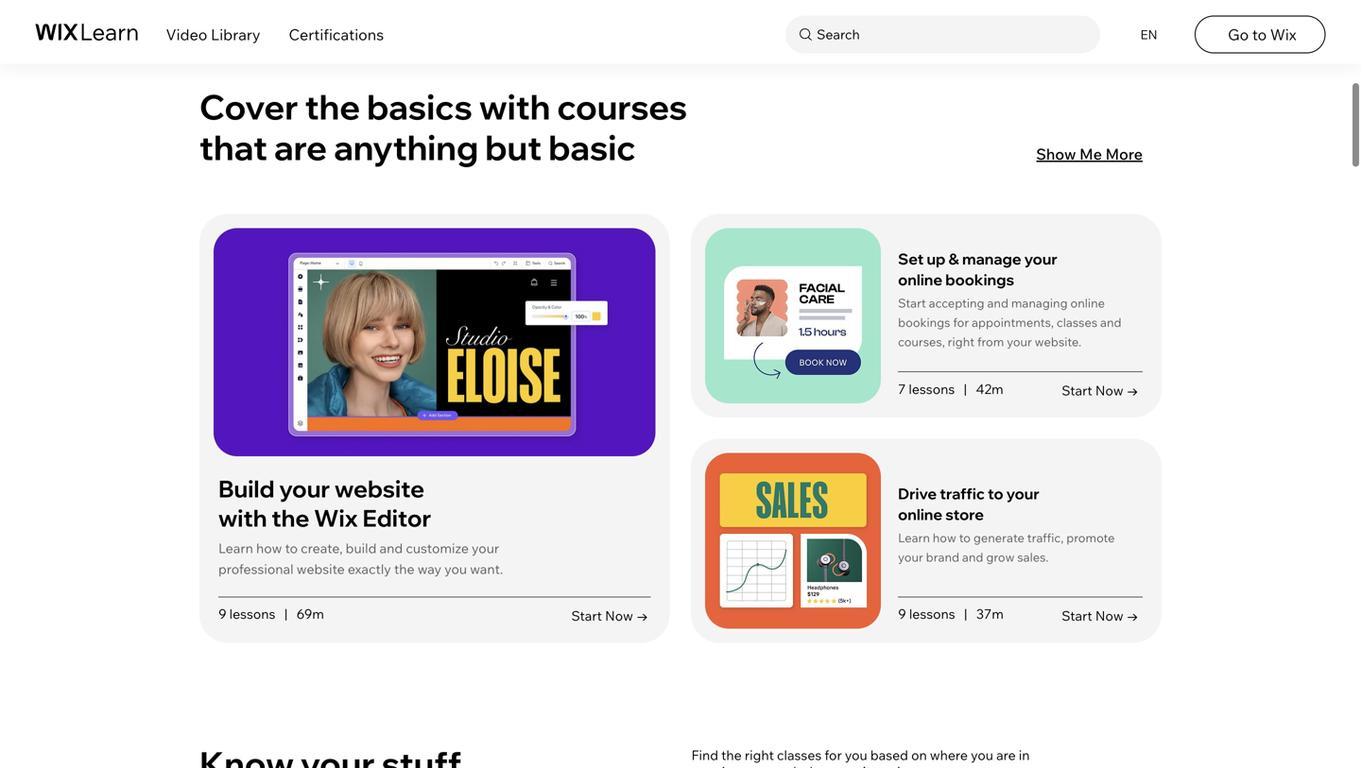 Task type: vqa. For each thing, say whether or not it's contained in the screenshot.
"Categories ▼"
no



Task type: describe. For each thing, give the bounding box(es) containing it.
build your website with the wix editor learn how to create, build and customize your professional website exactly the way you want.
[[218, 474, 503, 578]]

cover
[[199, 85, 298, 128]]

Search text field
[[812, 22, 1096, 46]]

classes inside set up & manage your online bookings start accepting and managing online bookings for appointments, classes and courses, right from your website.
[[1057, 315, 1098, 330]]

9 for the
[[218, 606, 226, 623]]

to inside menu bar
[[1253, 25, 1267, 44]]

menu bar containing video library
[[0, 0, 1362, 64]]

classes inside find the right classes for you based on where you are in your journey, and where you're going next.
[[777, 747, 822, 764]]

certifications link
[[289, 25, 384, 44]]

certifications
[[289, 25, 384, 44]]

how inside drive traffic to your online store learn how to generate traffic, promote your brand and grow sales.
[[933, 530, 957, 545]]

customize
[[406, 540, 469, 557]]

learn inside drive traffic to your online store learn how to generate traffic, promote your brand and grow sales.
[[898, 530, 930, 545]]

to down the store
[[959, 530, 971, 545]]

find the right classes for you based on where you are in your journey, and where you're going next.
[[692, 747, 1030, 769]]

go
[[1228, 25, 1249, 44]]

basic
[[549, 126, 636, 169]]

professional
[[218, 561, 294, 578]]

in
[[1019, 747, 1030, 764]]

courses
[[557, 85, 688, 128]]

manage
[[962, 249, 1022, 268]]

0 vertical spatial bookings
[[946, 271, 1015, 289]]

start now → for bookings
[[1062, 382, 1139, 399]]

your up traffic,
[[1007, 484, 1040, 503]]

library
[[211, 25, 261, 44]]

en
[[1141, 26, 1158, 42]]

right inside find the right classes for you based on where you are in your journey, and where you're going next.
[[745, 747, 774, 764]]

start inside set up & manage your online bookings start accepting and managing online bookings for appointments, classes and courses, right from your website.
[[898, 295, 926, 310]]

website.
[[1035, 334, 1082, 349]]

9 lessons   |   37m
[[898, 606, 1004, 623]]

to inside build your website with the wix editor learn how to create, build and customize your professional website exactly the way you want.
[[285, 540, 298, 557]]

more
[[1106, 145, 1143, 164]]

start now → link for bookings
[[1062, 382, 1143, 400]]

learn inside build your website with the wix editor learn how to create, build and customize your professional website exactly the way you want.
[[218, 540, 253, 557]]

that
[[199, 126, 268, 169]]

1 vertical spatial bookings
[[898, 315, 951, 330]]

your up the want.
[[472, 540, 499, 557]]

promote
[[1067, 530, 1115, 545]]

0 horizontal spatial where
[[800, 764, 838, 769]]

set up & manage your online bookings start accepting and managing online bookings for appointments, classes and courses, right from your website.
[[898, 249, 1122, 349]]

7 lessons   |   42m
[[898, 381, 1007, 397]]

want.
[[470, 561, 503, 578]]

your down appointments,
[[1007, 334, 1032, 349]]

9 for online
[[898, 606, 906, 623]]

accepting
[[929, 295, 985, 310]]

1 vertical spatial website
[[297, 561, 345, 578]]

→ for learn
[[1127, 608, 1139, 624]]

start for editor
[[572, 608, 602, 624]]

now for editor
[[605, 608, 633, 624]]

exactly
[[348, 561, 391, 578]]

to right the traffic
[[988, 484, 1004, 503]]

cover the basics with courses that are anything but basic
[[199, 85, 688, 169]]

0 vertical spatial wix
[[1271, 25, 1297, 44]]

me
[[1080, 145, 1102, 164]]

→ for bookings
[[1127, 382, 1139, 399]]

grow
[[986, 550, 1015, 565]]

wix inside build your website with the wix editor learn how to create, build and customize your professional website exactly the way you want.
[[314, 504, 358, 533]]

on
[[912, 747, 927, 764]]

go to wix link
[[1195, 15, 1326, 53]]

appointments,
[[972, 315, 1054, 330]]

now for bookings
[[1096, 382, 1124, 399]]

your left brand
[[898, 550, 924, 565]]

are inside find the right classes for you based on where you are in your journey, and where you're going next.
[[997, 747, 1016, 764]]

the up create,
[[272, 504, 310, 533]]

anything
[[334, 126, 479, 169]]

your inside find the right classes for you based on where you are in your journey, and where you're going next.
[[692, 764, 719, 769]]

7
[[898, 381, 906, 397]]

now for learn
[[1096, 608, 1124, 624]]

show
[[1037, 145, 1077, 164]]

1 horizontal spatial where
[[930, 747, 968, 764]]

with for how
[[218, 504, 267, 533]]

drive traffic to your online store learn how to generate traffic, promote your brand and grow sales.
[[898, 484, 1115, 565]]

go to wix
[[1228, 25, 1297, 44]]

and inside find the right classes for you based on where you are in your journey, and where you're going next.
[[773, 764, 797, 769]]

the inside find the right classes for you based on where you are in your journey, and where you're going next.
[[722, 747, 742, 764]]

with for but
[[479, 85, 551, 128]]

1 vertical spatial online
[[1071, 295, 1105, 310]]

0 vertical spatial website
[[335, 474, 425, 504]]

video library link
[[166, 25, 261, 44]]

build
[[346, 540, 377, 557]]

store
[[946, 505, 984, 524]]



Task type: locate. For each thing, give the bounding box(es) containing it.
show me more link
[[1037, 145, 1162, 164]]

your left journey,
[[692, 764, 719, 769]]

find
[[692, 747, 719, 764]]

to right go
[[1253, 25, 1267, 44]]

wix right go
[[1271, 25, 1297, 44]]

how up brand
[[933, 530, 957, 545]]

online right the managing at the top right
[[1071, 295, 1105, 310]]

0 horizontal spatial with
[[218, 504, 267, 533]]

for left based
[[825, 747, 842, 764]]

are left in
[[997, 747, 1016, 764]]

drive traffic to your online store link
[[898, 484, 1040, 524]]

journey,
[[722, 764, 770, 769]]

based
[[871, 747, 909, 764]]

video library
[[166, 25, 261, 44]]

you inside build your website with the wix editor learn how to create, build and customize your professional website exactly the way you want.
[[445, 561, 467, 578]]

you right "way"
[[445, 561, 467, 578]]

you left based
[[845, 747, 868, 764]]

website
[[335, 474, 425, 504], [297, 561, 345, 578]]

0 horizontal spatial 9
[[218, 606, 226, 623]]

1 horizontal spatial classes
[[1057, 315, 1098, 330]]

to
[[1253, 25, 1267, 44], [988, 484, 1004, 503], [959, 530, 971, 545], [285, 540, 298, 557]]

with inside cover the basics with courses that are anything but basic
[[479, 85, 551, 128]]

1 vertical spatial classes
[[777, 747, 822, 764]]

managing
[[1012, 295, 1068, 310]]

0 vertical spatial online
[[898, 271, 943, 289]]

0 horizontal spatial right
[[745, 747, 774, 764]]

online
[[898, 271, 943, 289], [1071, 295, 1105, 310], [898, 505, 943, 524]]

traffic,
[[1028, 530, 1064, 545]]

the left "way"
[[394, 561, 415, 578]]

from
[[978, 334, 1004, 349]]

0 vertical spatial with
[[479, 85, 551, 128]]

start now → link for editor
[[572, 607, 651, 625]]

bookings down manage
[[946, 271, 1015, 289]]

to left create,
[[285, 540, 298, 557]]

you
[[445, 561, 467, 578], [845, 747, 868, 764], [971, 747, 994, 764]]

are inside cover the basics with courses that are anything but basic
[[274, 126, 327, 169]]

now
[[1096, 382, 1124, 399], [605, 608, 633, 624], [1096, 608, 1124, 624]]

2 9 from the left
[[898, 606, 906, 623]]

way
[[418, 561, 442, 578]]

menu bar
[[0, 0, 1362, 64]]

the
[[305, 85, 360, 128], [272, 504, 310, 533], [394, 561, 415, 578], [722, 747, 742, 764]]

where left you're
[[800, 764, 838, 769]]

with
[[479, 85, 551, 128], [218, 504, 267, 533]]

your
[[1025, 249, 1058, 268], [1007, 334, 1032, 349], [279, 474, 330, 504], [1007, 484, 1040, 503], [472, 540, 499, 557], [898, 550, 924, 565], [692, 764, 719, 769]]

start now → link for learn
[[1062, 607, 1143, 625]]

1 horizontal spatial how
[[933, 530, 957, 545]]

with inside build your website with the wix editor learn how to create, build and customize your professional website exactly the way you want.
[[218, 504, 267, 533]]

you're
[[841, 764, 878, 769]]

up
[[927, 249, 946, 268]]

generate
[[974, 530, 1025, 545]]

1 horizontal spatial for
[[953, 315, 969, 330]]

the right find
[[722, 747, 742, 764]]

learn
[[898, 530, 930, 545], [218, 540, 253, 557]]

start now → for learn
[[1062, 608, 1139, 624]]

1 vertical spatial are
[[997, 747, 1016, 764]]

how
[[933, 530, 957, 545], [256, 540, 282, 557]]

2 vertical spatial online
[[898, 505, 943, 524]]

right
[[948, 334, 975, 349], [745, 747, 774, 764]]

how up professional
[[256, 540, 282, 557]]

1 9 from the left
[[218, 606, 226, 623]]

online down the drive
[[898, 505, 943, 524]]

learn up professional
[[218, 540, 253, 557]]

bookings up "courses,"
[[898, 315, 951, 330]]

where
[[930, 747, 968, 764], [800, 764, 838, 769]]

0 horizontal spatial you
[[445, 561, 467, 578]]

editor
[[363, 504, 431, 533]]

video
[[166, 25, 207, 44]]

and inside build your website with the wix editor learn how to create, build and customize your professional website exactly the way you want.
[[380, 540, 403, 557]]

0 vertical spatial classes
[[1057, 315, 1098, 330]]

1 horizontal spatial learn
[[898, 530, 930, 545]]

0 horizontal spatial learn
[[218, 540, 253, 557]]

9
[[218, 606, 226, 623], [898, 606, 906, 623]]

for inside set up & manage your online bookings start accepting and managing online bookings for appointments, classes and courses, right from your website.
[[953, 315, 969, 330]]

1 horizontal spatial are
[[997, 747, 1016, 764]]

→ for editor
[[636, 608, 649, 624]]

0 horizontal spatial classes
[[777, 747, 822, 764]]

the inside cover the basics with courses that are anything but basic
[[305, 85, 360, 128]]

wix
[[1271, 25, 1297, 44], [314, 504, 358, 533]]

1 horizontal spatial wix
[[1271, 25, 1297, 44]]

website up the 'build'
[[335, 474, 425, 504]]

brand
[[926, 550, 960, 565]]

classes right journey,
[[777, 747, 822, 764]]

right left from
[[948, 334, 975, 349]]

0 horizontal spatial are
[[274, 126, 327, 169]]

1 vertical spatial wix
[[314, 504, 358, 533]]

drive
[[898, 484, 937, 503]]

wix up create,
[[314, 504, 358, 533]]

create,
[[301, 540, 343, 557]]

1 vertical spatial for
[[825, 747, 842, 764]]

your right build
[[279, 474, 330, 504]]

0 vertical spatial for
[[953, 315, 969, 330]]

0 horizontal spatial wix
[[314, 504, 358, 533]]

set up & manage your online bookings link
[[898, 249, 1058, 289]]

sales.
[[1018, 550, 1049, 565]]

right inside set up & manage your online bookings start accepting and managing online bookings for appointments, classes and courses, right from your website.
[[948, 334, 975, 349]]

how inside build your website with the wix editor learn how to create, build and customize your professional website exactly the way you want.
[[256, 540, 282, 557]]

for down "accepting"
[[953, 315, 969, 330]]

1 vertical spatial with
[[218, 504, 267, 533]]

for
[[953, 315, 969, 330], [825, 747, 842, 764]]

start for bookings
[[1062, 382, 1093, 399]]

bookings
[[946, 271, 1015, 289], [898, 315, 951, 330]]

and
[[988, 295, 1009, 310], [1101, 315, 1122, 330], [380, 540, 403, 557], [962, 550, 984, 565], [773, 764, 797, 769]]

start now →
[[1062, 382, 1139, 399], [572, 608, 649, 624], [1062, 608, 1139, 624]]

courses,
[[898, 334, 945, 349]]

and inside drive traffic to your online store learn how to generate traffic, promote your brand and grow sales.
[[962, 550, 984, 565]]

classes up website.
[[1057, 315, 1098, 330]]

2 horizontal spatial you
[[971, 747, 994, 764]]

build
[[218, 474, 275, 504]]

are right that
[[274, 126, 327, 169]]

0 horizontal spatial for
[[825, 747, 842, 764]]

→
[[1127, 382, 1139, 399], [636, 608, 649, 624], [1127, 608, 1139, 624]]

right right find
[[745, 747, 774, 764]]

for inside find the right classes for you based on where you are in your journey, and where you're going next.
[[825, 747, 842, 764]]

are
[[274, 126, 327, 169], [997, 747, 1016, 764]]

0 vertical spatial are
[[274, 126, 327, 169]]

1 horizontal spatial with
[[479, 85, 551, 128]]

online down "set"
[[898, 271, 943, 289]]

1 horizontal spatial right
[[948, 334, 975, 349]]

1 horizontal spatial 9
[[898, 606, 906, 623]]

next.
[[920, 764, 949, 769]]

going
[[881, 764, 917, 769]]

website down create,
[[297, 561, 345, 578]]

start now → for editor
[[572, 608, 649, 624]]

show me more
[[1037, 145, 1143, 164]]

online inside drive traffic to your online store learn how to generate traffic, promote your brand and grow sales.
[[898, 505, 943, 524]]

0 vertical spatial right
[[948, 334, 975, 349]]

you left in
[[971, 747, 994, 764]]

&
[[949, 249, 960, 268]]

start for learn
[[1062, 608, 1093, 624]]

traffic
[[940, 484, 985, 503]]

the down certifications link in the left of the page
[[305, 85, 360, 128]]

1 vertical spatial right
[[745, 747, 774, 764]]

0 horizontal spatial how
[[256, 540, 282, 557]]

set
[[898, 249, 924, 268]]

en button
[[1129, 15, 1167, 53]]

your up the managing at the top right
[[1025, 249, 1058, 268]]

where right on
[[930, 747, 968, 764]]

1 horizontal spatial you
[[845, 747, 868, 764]]

start
[[898, 295, 926, 310], [1062, 382, 1093, 399], [572, 608, 602, 624], [1062, 608, 1093, 624]]

start now → link
[[1062, 382, 1143, 400], [572, 607, 651, 625], [1062, 607, 1143, 625]]

9 lessons   |   69m
[[218, 606, 327, 623]]

classes
[[1057, 315, 1098, 330], [777, 747, 822, 764]]

basics
[[367, 85, 473, 128]]

learn up brand
[[898, 530, 930, 545]]

but
[[485, 126, 542, 169]]



